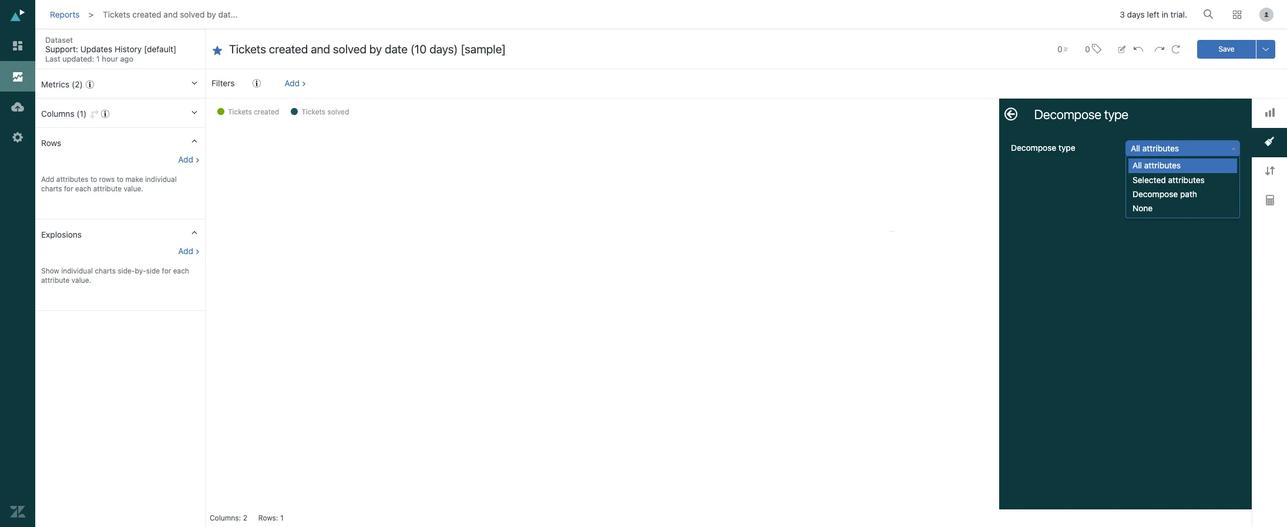 Task type: locate. For each thing, give the bounding box(es) containing it.
1 horizontal spatial each
[[173, 267, 189, 276]]

attributes inside add attributes to rows to make individual charts for each attribute value.
[[56, 175, 88, 184]]

attributes left rows
[[56, 175, 88, 184]]

charts left side-
[[95, 267, 116, 276]]

0 vertical spatial for
[[64, 185, 73, 193]]

0 horizontal spatial value.
[[72, 276, 91, 285]]

1 vertical spatial for
[[162, 267, 171, 276]]

list box
[[1127, 159, 1238, 216]]

graph image
[[1266, 108, 1275, 117]]

1 vertical spatial each
[[173, 267, 189, 276]]

attribute inside show individual charts side-by-side for each attribute value.
[[41, 276, 70, 285]]

arrow left3 image
[[1005, 108, 1018, 120]]

dat...
[[218, 9, 238, 19]]

attribute down rows
[[93, 185, 122, 193]]

1 vertical spatial type
[[1059, 143, 1076, 153]]

0 horizontal spatial open in-app guide image
[[86, 81, 94, 89]]

open in-app guide image
[[86, 81, 94, 89], [101, 110, 109, 118]]

each right side on the left bottom of page
[[173, 267, 189, 276]]

1 vertical spatial created
[[254, 108, 279, 116]]

0 horizontal spatial solved
[[180, 9, 205, 19]]

0 vertical spatial charts
[[41, 185, 62, 193]]

metrics (2)
[[41, 79, 83, 89]]

for up explosions
[[64, 185, 73, 193]]

each inside show individual charts side-by-side for each attribute value.
[[173, 267, 189, 276]]

rows
[[41, 138, 61, 148]]

solved
[[180, 9, 205, 19], [328, 108, 349, 116]]

1 vertical spatial individual
[[61, 267, 93, 276]]

attribute
[[93, 185, 122, 193], [41, 276, 70, 285]]

0 vertical spatial open in-app guide image
[[86, 81, 94, 89]]

value.
[[124, 185, 143, 193], [72, 276, 91, 285]]

charts inside add attributes to rows to make individual charts for each attribute value.
[[41, 185, 62, 193]]

attributes up all attributes option
[[1143, 144, 1180, 154]]

side-
[[118, 267, 135, 276]]

dashboard image
[[10, 38, 25, 53]]

trial.
[[1171, 10, 1188, 20]]

decompose down selected
[[1133, 189, 1179, 199]]

created left and at left top
[[132, 9, 161, 19]]

decompose
[[1035, 107, 1102, 122], [1012, 143, 1057, 153], [1133, 189, 1179, 199]]

save group
[[1198, 40, 1276, 58]]

0 horizontal spatial to
[[90, 175, 97, 184]]

all inside 'all attributes selected attributes decompose path none'
[[1133, 161, 1143, 171]]

side
[[146, 267, 160, 276]]

0 horizontal spatial for
[[64, 185, 73, 193]]

0 vertical spatial individual
[[145, 175, 177, 184]]

1 horizontal spatial attribute
[[93, 185, 122, 193]]

0 horizontal spatial charts
[[41, 185, 62, 193]]

created down open in-app guide image
[[254, 108, 279, 116]]

by
[[207, 9, 216, 19]]

charts
[[41, 185, 62, 193], [95, 267, 116, 276]]

add inside add attributes to rows to make individual charts for each attribute value.
[[41, 175, 54, 184]]

each up explosions
[[75, 185, 91, 193]]

0 vertical spatial created
[[132, 9, 161, 19]]

0 vertical spatial all
[[1131, 144, 1141, 154]]

all
[[1131, 144, 1141, 154], [1133, 161, 1143, 171]]

1 horizontal spatial created
[[254, 108, 279, 116]]

attributes for add attributes to rows to make individual charts for each attribute value.
[[56, 175, 88, 184]]

1 horizontal spatial tickets
[[228, 108, 252, 116]]

0 vertical spatial value.
[[124, 185, 143, 193]]

1 vertical spatial open in-app guide image
[[101, 110, 109, 118]]

zendesk products image
[[1234, 11, 1242, 19]]

1 horizontal spatial solved
[[328, 108, 349, 116]]

tickets
[[103, 9, 130, 19], [228, 108, 252, 116], [302, 108, 326, 116]]

decompose inside 'all attributes selected attributes decompose path none'
[[1133, 189, 1179, 199]]

0 horizontal spatial created
[[132, 9, 161, 19]]

0 vertical spatial attribute
[[93, 185, 122, 193]]

add
[[285, 78, 300, 88], [178, 155, 193, 165], [41, 175, 54, 184], [178, 246, 193, 256]]

none
[[1133, 203, 1153, 213]]

columns
[[41, 109, 74, 119]]

to right rows
[[117, 175, 123, 184]]

1 vertical spatial solved
[[328, 108, 349, 116]]

1 vertical spatial attribute
[[41, 276, 70, 285]]

attributes down 'all attributes'
[[1145, 161, 1181, 171]]

open in-app guide image right (2)
[[86, 81, 94, 89]]

1 vertical spatial value.
[[72, 276, 91, 285]]

filters
[[212, 78, 235, 88]]

1 horizontal spatial for
[[162, 267, 171, 276]]

1 to from the left
[[90, 175, 97, 184]]

charts down rows
[[41, 185, 62, 193]]

decompose right arrow left3 icon
[[1035, 107, 1102, 122]]

individual
[[145, 175, 177, 184], [61, 267, 93, 276]]

charts inside show individual charts side-by-side for each attribute value.
[[95, 267, 116, 276]]

save button
[[1198, 40, 1257, 58]]

for
[[64, 185, 73, 193], [162, 267, 171, 276]]

value. down make
[[124, 185, 143, 193]]

reports
[[50, 9, 80, 19]]

0 vertical spatial each
[[75, 185, 91, 193]]

attribute down show
[[41, 276, 70, 285]]

each
[[75, 185, 91, 193], [173, 267, 189, 276]]

in
[[1162, 10, 1169, 20]]

rows:
[[259, 514, 278, 523]]

metrics
[[41, 79, 69, 89]]

columns (1)
[[41, 109, 86, 119]]

for right side on the left bottom of page
[[162, 267, 171, 276]]

1 horizontal spatial individual
[[145, 175, 177, 184]]

left
[[1148, 10, 1160, 20]]

value. inside add attributes to rows to make individual charts for each attribute value.
[[124, 185, 143, 193]]

to left rows
[[90, 175, 97, 184]]

rows: 1
[[259, 514, 284, 523]]

decompose type
[[1035, 107, 1129, 122], [1012, 143, 1076, 153]]

for inside add attributes to rows to make individual charts for each attribute value.
[[64, 185, 73, 193]]

selected
[[1133, 175, 1167, 185]]

columns: 2
[[210, 514, 247, 523]]

type
[[1105, 107, 1129, 122], [1059, 143, 1076, 153]]

created for tickets created and solved by dat...
[[132, 9, 161, 19]]

(2)
[[72, 79, 83, 89]]

0 vertical spatial solved
[[180, 9, 205, 19]]

attributes
[[1143, 144, 1180, 154], [1145, 161, 1181, 171], [1169, 175, 1205, 185], [56, 175, 88, 184]]

1 horizontal spatial charts
[[95, 267, 116, 276]]

3 days left in trial.
[[1120, 10, 1188, 20]]

show
[[41, 267, 59, 276]]

tickets created
[[228, 108, 279, 116]]

all attributes option
[[1129, 159, 1238, 173]]

2 vertical spatial decompose
[[1133, 189, 1179, 199]]

2 horizontal spatial tickets
[[302, 108, 326, 116]]

1 horizontal spatial to
[[117, 175, 123, 184]]

0 horizontal spatial individual
[[61, 267, 93, 276]]

individual right make
[[145, 175, 177, 184]]

decompose down arrow left3 icon
[[1012, 143, 1057, 153]]

None text field
[[229, 42, 1034, 57]]

tickets for tickets created
[[228, 108, 252, 116]]

created for tickets created
[[254, 108, 279, 116]]

each inside add attributes to rows to make individual charts for each attribute value.
[[75, 185, 91, 193]]

to
[[90, 175, 97, 184], [117, 175, 123, 184]]

0 vertical spatial type
[[1105, 107, 1129, 122]]

individual right show
[[61, 267, 93, 276]]

1
[[280, 514, 284, 523]]

value. down explosions
[[72, 276, 91, 285]]

0 horizontal spatial attribute
[[41, 276, 70, 285]]

2
[[243, 514, 247, 523]]

decompose path option
[[1129, 187, 1238, 202]]

1 horizontal spatial value.
[[124, 185, 143, 193]]

1 vertical spatial charts
[[95, 267, 116, 276]]

0 horizontal spatial each
[[75, 185, 91, 193]]

open in-app guide image right (1)
[[101, 110, 109, 118]]

admin image
[[10, 130, 25, 145]]

created
[[132, 9, 161, 19], [254, 108, 279, 116]]

all for all attributes selected attributes decompose path none
[[1133, 161, 1143, 171]]

1 vertical spatial all
[[1133, 161, 1143, 171]]

reports image
[[10, 69, 25, 84]]

0 horizontal spatial tickets
[[103, 9, 130, 19]]

open in-app guide image
[[253, 79, 261, 88]]



Task type: vqa. For each thing, say whether or not it's contained in the screenshot.
attributes within the Add attributes to rows to make individual charts for each attribute value.
yes



Task type: describe. For each thing, give the bounding box(es) containing it.
columns:
[[210, 514, 241, 523]]

by-
[[135, 267, 146, 276]]

1 vertical spatial decompose
[[1012, 143, 1057, 153]]

tickets for tickets solved
[[302, 108, 326, 116]]

list box containing all attributes
[[1127, 159, 1238, 216]]

individual inside show individual charts side-by-side for each attribute value.
[[61, 267, 93, 276]]

make
[[125, 175, 143, 184]]

0 horizontal spatial type
[[1059, 143, 1076, 153]]

tickets solved
[[302, 108, 349, 116]]

1 vertical spatial decompose type
[[1012, 143, 1076, 153]]

attributes down all attributes option
[[1169, 175, 1205, 185]]

0 vertical spatial decompose
[[1035, 107, 1102, 122]]

0 button
[[1080, 36, 1107, 62]]

Search... field
[[1206, 5, 1218, 23]]

(1)
[[77, 109, 86, 119]]

attribute inside add attributes to rows to make individual charts for each attribute value.
[[93, 185, 122, 193]]

combined shape image
[[1265, 137, 1275, 147]]

explosions
[[41, 230, 82, 240]]

rows
[[99, 175, 115, 184]]

days
[[1128, 10, 1145, 20]]

add attributes to rows to make individual charts for each attribute value.
[[41, 175, 177, 193]]

all for all attributes
[[1131, 144, 1141, 154]]

all attributes link
[[1127, 141, 1240, 157]]

path
[[1181, 189, 1198, 199]]

0 vertical spatial decompose type
[[1035, 107, 1129, 122]]

1 horizontal spatial open in-app guide image
[[101, 110, 109, 118]]

datasets image
[[10, 99, 25, 115]]

value. inside show individual charts side-by-side for each attribute value.
[[72, 276, 91, 285]]

zendesk image
[[10, 505, 25, 520]]

calc image
[[1266, 195, 1275, 206]]

tickets created and solved by dat...
[[103, 9, 238, 19]]

2 to from the left
[[117, 175, 123, 184]]

show individual charts side-by-side for each attribute value.
[[41, 267, 189, 285]]

individual inside add attributes to rows to make individual charts for each attribute value.
[[145, 175, 177, 184]]

attributes for all attributes
[[1143, 144, 1180, 154]]

1 horizontal spatial type
[[1105, 107, 1129, 122]]

save
[[1219, 44, 1235, 53]]

selected attributes option
[[1129, 173, 1238, 187]]

3
[[1120, 10, 1125, 20]]

all attributes selected attributes decompose path none
[[1133, 161, 1205, 213]]

tickets for tickets created and solved by dat...
[[103, 9, 130, 19]]

0
[[1086, 44, 1091, 54]]

and
[[164, 9, 178, 19]]

all attributes
[[1131, 144, 1180, 154]]

for inside show individual charts side-by-side for each attribute value.
[[162, 267, 171, 276]]

arrows image
[[1266, 167, 1275, 176]]

none option
[[1129, 202, 1238, 216]]

attributes for all attributes selected attributes decompose path none
[[1145, 161, 1181, 171]]



